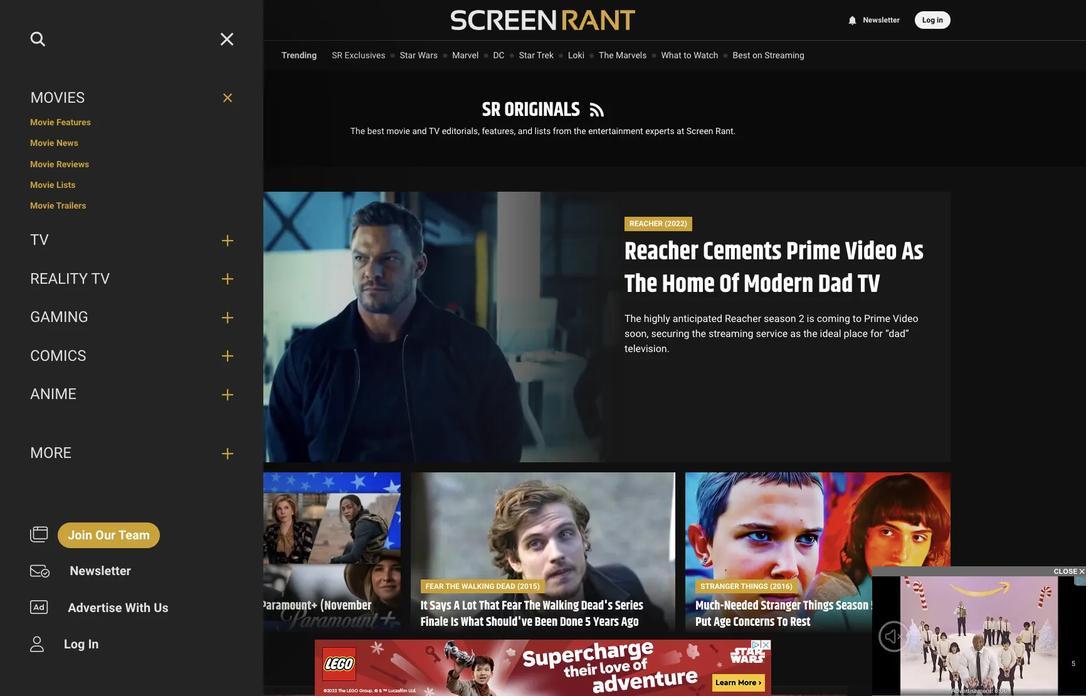 Task type: locate. For each thing, give the bounding box(es) containing it.
sr inside sr originals the best movie and tv editorials, features, and lists from the entertainment experts at screen rant.
[[482, 95, 501, 125]]

the up highly on the right of the page
[[625, 266, 657, 304]]

advertise with us
[[68, 601, 169, 616]]

1 horizontal spatial newsletter
[[863, 16, 900, 24]]

1 horizontal spatial star
[[519, 50, 535, 60]]

1 vertical spatial newsletter link
[[60, 559, 141, 586]]

star left trek
[[519, 50, 535, 60]]

2 star from the left
[[519, 50, 535, 60]]

update
[[879, 597, 912, 617]]

walking up lot
[[462, 582, 495, 591]]

the inside the highly anticipated reacher season 2 is coming to prime video soon, securing the streaming service as the ideal place for "dad" television.
[[625, 313, 642, 325]]

stranger
[[701, 582, 739, 591], [761, 597, 801, 617]]

0 vertical spatial walking
[[462, 582, 495, 591]]

tv down movie trailers at the top of the page
[[30, 232, 49, 249]]

0 horizontal spatial 5
[[585, 614, 591, 633]]

1 vertical spatial stranger
[[761, 597, 801, 617]]

(2015)
[[517, 582, 540, 591]]

1 movie from the top
[[30, 117, 54, 127]]

movies
[[30, 89, 85, 106]]

0 vertical spatial newsletter link
[[847, 16, 900, 24]]

0 vertical spatial to
[[684, 50, 692, 60]]

loki link
[[568, 50, 585, 60]]

1 star from the left
[[400, 50, 416, 60]]

things up needed at the right bottom of the page
[[741, 582, 768, 591]]

the down anticipated
[[692, 328, 706, 340]]

log in
[[923, 16, 943, 24], [64, 637, 99, 652]]

movie reviews
[[30, 159, 89, 169]]

4 movie from the top
[[30, 180, 54, 190]]

2 movie from the top
[[30, 138, 54, 148]]

what inside fear the walking dead (2015) it says a lot that fear the walking dead's series finale is what should've been done 5 years ago
[[461, 614, 484, 633]]

to left watch
[[684, 50, 692, 60]]

1 horizontal spatial walking
[[543, 597, 579, 617]]

sr originals the best movie and tv editorials, features, and lists from the entertainment experts at screen rant.
[[350, 95, 736, 136]]

dad
[[818, 266, 853, 304]]

tv right dad
[[858, 266, 880, 304]]

and right movie at left top
[[412, 126, 427, 136]]

tv left editorials,
[[429, 126, 440, 136]]

movie lists
[[30, 180, 75, 190]]

fear up says
[[426, 582, 444, 591]]

the inside the 30 best tv shows on paramount+ (november 2023)
[[146, 597, 162, 617]]

1 vertical spatial newsletter
[[70, 564, 131, 579]]

tv
[[429, 126, 440, 136], [30, 232, 49, 249], [858, 266, 880, 304], [91, 270, 110, 288], [201, 597, 212, 617]]

close ✕
[[1054, 568, 1085, 576]]

reacher left (2022)
[[630, 220, 663, 228]]

close
[[1054, 568, 1078, 576]]

what right the is
[[461, 614, 484, 633]]

movie for movie trailers
[[30, 201, 54, 211]]

sr up features,
[[482, 95, 501, 125]]

advertisement: 0:06
[[951, 688, 1007, 695]]

1 vertical spatial to
[[853, 313, 862, 325]]

movie left lists
[[30, 180, 54, 190]]

0 horizontal spatial the
[[574, 126, 586, 136]]

reacher up streaming
[[725, 313, 761, 325]]

the marvels link
[[599, 50, 647, 60]]

log inside log in link
[[64, 637, 85, 652]]

from
[[553, 126, 572, 136]]

years
[[593, 614, 619, 633]]

tv left shows
[[201, 597, 212, 617]]

0 vertical spatial stranger
[[701, 582, 739, 591]]

star for star trek
[[519, 50, 535, 60]]

1 horizontal spatial sr
[[482, 95, 501, 125]]

with
[[125, 601, 151, 616]]

2 vertical spatial reacher
[[725, 313, 761, 325]]

anime link
[[30, 386, 212, 405]]

securing
[[651, 328, 690, 340]]

0 vertical spatial what
[[661, 50, 682, 60]]

0 horizontal spatial log
[[64, 637, 85, 652]]

0 horizontal spatial prime
[[787, 233, 841, 272]]

0 vertical spatial log
[[923, 16, 935, 24]]

join our team link
[[58, 523, 160, 549]]

0 horizontal spatial sr
[[332, 50, 342, 60]]

jack reacher standing tall while captured in reacher season 2 image
[[135, 192, 625, 463]]

dead
[[496, 582, 516, 591]]

1 horizontal spatial log in
[[923, 16, 943, 24]]

lot
[[462, 597, 477, 617]]

0 vertical spatial log in
[[923, 16, 943, 24]]

cements
[[703, 233, 782, 272]]

1 horizontal spatial prime
[[864, 313, 891, 325]]

fear the walking dead (2015) link
[[421, 580, 545, 594]]

5 inside fear the walking dead (2015) it says a lot that fear the walking dead's series finale is what should've been done 5 years ago
[[585, 614, 591, 633]]

1 horizontal spatial stranger
[[761, 597, 801, 617]]

our
[[95, 528, 116, 543]]

1 horizontal spatial 5
[[871, 597, 877, 617]]

the inside reacher (2022) reacher cements prime video as the home of modern dad tv
[[625, 266, 657, 304]]

reacher (2022) reacher cements prime video as the home of modern dad tv
[[625, 220, 924, 304]]

movie reviews link
[[30, 159, 233, 170]]

newsletter link
[[847, 16, 900, 24], [60, 559, 141, 586]]

stranger up 'much-'
[[701, 582, 739, 591]]

1 vertical spatial things
[[803, 597, 834, 617]]

video up "dad"
[[893, 313, 919, 325]]

(2016)
[[770, 582, 793, 591]]

1 horizontal spatial and
[[518, 126, 533, 136]]

1 horizontal spatial fear
[[502, 597, 522, 617]]

fear down dead
[[502, 597, 522, 617]]

1 horizontal spatial to
[[853, 313, 862, 325]]

1 vertical spatial log
[[64, 637, 85, 652]]

best right 30
[[178, 597, 198, 617]]

done
[[560, 614, 583, 633]]

1 horizontal spatial in
[[937, 16, 943, 24]]

best left on
[[733, 50, 750, 60]]

dc
[[493, 50, 505, 60]]

screenrant logo image
[[451, 10, 636, 30]]

0 vertical spatial prime
[[787, 233, 841, 272]]

finale
[[421, 614, 448, 633]]

0 horizontal spatial fear
[[426, 582, 444, 591]]

dc link
[[493, 50, 505, 60]]

movie for movie news
[[30, 138, 54, 148]]

5 inside the stranger things (2016) much-needed stranger things season 5 update can put age concerns to rest
[[871, 597, 877, 617]]

what
[[661, 50, 682, 60], [461, 614, 484, 633]]

sr exclusives
[[332, 50, 386, 60]]

to
[[777, 614, 788, 633]]

the left best on the left top
[[350, 126, 365, 136]]

reacher (2022) link
[[625, 217, 692, 231]]

the right as
[[803, 328, 818, 340]]

movie for movie reviews
[[30, 159, 54, 169]]

and left lists
[[518, 126, 533, 136]]

in
[[937, 16, 943, 24], [88, 637, 99, 652]]

more
[[30, 445, 71, 462]]

1 vertical spatial video
[[893, 313, 919, 325]]

of
[[720, 266, 739, 304]]

best inside the 30 best tv shows on paramount+ (november 2023)
[[178, 597, 198, 617]]

0 vertical spatial video
[[845, 233, 897, 272]]

best
[[733, 50, 750, 60], [178, 597, 198, 617]]

1 horizontal spatial newsletter link
[[847, 16, 900, 24]]

rant.
[[716, 126, 736, 136]]

is
[[807, 313, 815, 325]]

movie features
[[30, 117, 91, 127]]

the right from
[[574, 126, 586, 136]]

0 horizontal spatial stranger
[[701, 582, 739, 591]]

wars
[[418, 50, 438, 60]]

walking left dead's
[[543, 597, 579, 617]]

2 and from the left
[[518, 126, 533, 136]]

as
[[790, 328, 801, 340]]

prime
[[787, 233, 841, 272], [864, 313, 891, 325]]

movie down movie lists at the top of the page
[[30, 201, 54, 211]]

0 horizontal spatial to
[[684, 50, 692, 60]]

1 vertical spatial prime
[[864, 313, 891, 325]]

1 vertical spatial reacher
[[625, 233, 699, 272]]

0 horizontal spatial best
[[178, 597, 198, 617]]

0 horizontal spatial newsletter
[[70, 564, 131, 579]]

a
[[454, 597, 460, 617]]

star left wars
[[400, 50, 416, 60]]

0 horizontal spatial things
[[741, 582, 768, 591]]

to up place
[[853, 313, 862, 325]]

movie left news
[[30, 138, 54, 148]]

tv inside reacher (2022) reacher cements prime video as the home of modern dad tv
[[858, 266, 880, 304]]

video left as
[[845, 233, 897, 272]]

marvel
[[452, 50, 479, 60]]

at
[[677, 126, 684, 136]]

the 30 best tv shows on paramount+ (november 2023) link
[[146, 597, 391, 633]]

2 horizontal spatial 5
[[1072, 660, 1076, 668]]

the left marvels
[[599, 50, 614, 60]]

to inside the highly anticipated reacher season 2 is coming to prime video soon, securing the streaming service as the ideal place for "dad" television.
[[853, 313, 862, 325]]

1 vertical spatial in
[[88, 637, 99, 652]]

sr left exclusives
[[332, 50, 342, 60]]

1 vertical spatial what
[[461, 614, 484, 633]]

1 vertical spatial log in
[[64, 637, 99, 652]]

0 horizontal spatial and
[[412, 126, 427, 136]]

reality
[[30, 270, 88, 288]]

0 vertical spatial things
[[741, 582, 768, 591]]

2 horizontal spatial the
[[803, 328, 818, 340]]

streaming
[[709, 328, 754, 340]]

tv right reality
[[91, 270, 110, 288]]

1 and from the left
[[412, 126, 427, 136]]

movie
[[30, 117, 54, 127], [30, 138, 54, 148], [30, 159, 54, 169], [30, 180, 54, 190], [30, 201, 54, 211]]

things left season
[[803, 597, 834, 617]]

the left 30
[[146, 597, 162, 617]]

as
[[902, 233, 924, 272]]

it
[[421, 597, 428, 617]]

0 horizontal spatial what
[[461, 614, 484, 633]]

0 vertical spatial best
[[733, 50, 750, 60]]

home
[[662, 266, 715, 304]]

1 vertical spatial sr
[[482, 95, 501, 125]]

0 vertical spatial sr
[[332, 50, 342, 60]]

what to watch link
[[661, 50, 718, 60]]

movies link
[[30, 89, 212, 108]]

what left watch
[[661, 50, 682, 60]]

movie up movie lists at the top of the page
[[30, 159, 54, 169]]

0 horizontal spatial star
[[400, 50, 416, 60]]

1 horizontal spatial things
[[803, 597, 834, 617]]

advertise
[[68, 601, 122, 616]]

5
[[871, 597, 877, 617], [585, 614, 591, 633], [1072, 660, 1076, 668]]

the up soon,
[[625, 313, 642, 325]]

sr for exclusives
[[332, 50, 342, 60]]

it says a lot that fear the walking dead's series finale is what should've been done 5 years ago link
[[421, 597, 666, 633]]

stranger down (2016)
[[761, 597, 801, 617]]

0 vertical spatial in
[[937, 16, 943, 24]]

marvel link
[[452, 50, 479, 60]]

fear the walking dead (2015) it says a lot that fear the walking dead's series finale is what should've been done 5 years ago
[[421, 582, 643, 633]]

movie up movie news
[[30, 117, 54, 127]]

star for star wars
[[400, 50, 416, 60]]

3 movie from the top
[[30, 159, 54, 169]]

editorials,
[[442, 126, 480, 136]]

close ✕ button
[[872, 567, 1086, 577]]

reacher down the reacher (2022) link
[[625, 233, 699, 272]]

5 movie from the top
[[30, 201, 54, 211]]

us
[[154, 601, 169, 616]]

join our team
[[68, 528, 150, 543]]

1 vertical spatial best
[[178, 597, 198, 617]]



Task type: describe. For each thing, give the bounding box(es) containing it.
place
[[844, 328, 868, 340]]

the inside sr originals the best movie and tv editorials, features, and lists from the entertainment experts at screen rant.
[[350, 126, 365, 136]]

0 vertical spatial reacher
[[630, 220, 663, 228]]

the highly anticipated reacher season 2 is coming to prime video soon, securing the streaming service as the ideal place for "dad" television.
[[625, 313, 919, 355]]

that
[[479, 597, 500, 617]]

video inside the highly anticipated reacher season 2 is coming to prime video soon, securing the streaming service as the ideal place for "dad" television.
[[893, 313, 919, 325]]

video player region
[[872, 577, 1086, 697]]

been
[[535, 614, 558, 633]]

tv inside sr originals the best movie and tv editorials, features, and lists from the entertainment experts at screen rant.
[[429, 126, 440, 136]]

the up a
[[446, 582, 460, 591]]

1 horizontal spatial what
[[661, 50, 682, 60]]

troy looking at charlie in fear the walking dead season 8 episode 8 image
[[411, 473, 676, 642]]

paramount+ shows - lawmen bass reeves, good fight, special ops lioness, frasier, tulsa king, 1883 image
[[135, 473, 401, 642]]

1 vertical spatial walking
[[543, 597, 579, 617]]

lists
[[56, 180, 75, 190]]

age
[[714, 614, 731, 633]]

movie news link
[[30, 138, 233, 149]]

2
[[799, 313, 804, 325]]

news
[[56, 138, 78, 148]]

sr exclusives link
[[332, 50, 386, 60]]

movie trailers link
[[30, 201, 233, 212]]

much-needed stranger things season 5 update can put age concerns to rest link
[[696, 597, 941, 633]]

join
[[68, 528, 92, 543]]

rest
[[790, 614, 811, 633]]

on
[[246, 597, 258, 617]]

stranger things (2016) much-needed stranger things season 5 update can put age concerns to rest
[[696, 582, 931, 633]]

reality tv
[[30, 270, 110, 288]]

30
[[164, 597, 175, 617]]

prime inside the highly anticipated reacher season 2 is coming to prime video soon, securing the streaming service as the ideal place for "dad" television.
[[864, 313, 891, 325]]

advertise with us link
[[58, 596, 179, 622]]

reacher cements prime video as the home of modern dad tv link
[[625, 233, 924, 304]]

the down (2015) at the left of the page
[[524, 597, 541, 617]]

eleven and mike from stranger things image
[[686, 473, 951, 642]]

team
[[118, 528, 150, 543]]

is
[[451, 614, 459, 633]]

1 horizontal spatial log
[[923, 16, 935, 24]]

exclusives
[[345, 50, 386, 60]]

anticipated
[[673, 313, 723, 325]]

0 vertical spatial newsletter
[[863, 16, 900, 24]]

reviews
[[56, 159, 89, 169]]

anime
[[30, 386, 76, 403]]

0 horizontal spatial newsletter link
[[60, 559, 141, 586]]

comics link
[[30, 347, 212, 366]]

movie for movie features
[[30, 117, 54, 127]]

movie
[[386, 126, 410, 136]]

movie news
[[30, 138, 78, 148]]

1 horizontal spatial best
[[733, 50, 750, 60]]

series
[[615, 597, 643, 617]]

reality tv link
[[30, 270, 212, 289]]

features
[[56, 117, 91, 127]]

1 vertical spatial fear
[[502, 597, 522, 617]]

0 vertical spatial fear
[[426, 582, 444, 591]]

video inside reacher (2022) reacher cements prime video as the home of modern dad tv
[[845, 233, 897, 272]]

best
[[367, 126, 384, 136]]

marvels
[[616, 50, 647, 60]]

highly
[[644, 313, 670, 325]]

originals
[[504, 95, 580, 125]]

features,
[[482, 126, 516, 136]]

newsletter inside newsletter link
[[70, 564, 131, 579]]

season
[[764, 313, 796, 325]]

experts
[[645, 126, 675, 136]]

0 horizontal spatial log in
[[64, 637, 99, 652]]

advertisement:
[[951, 688, 993, 695]]

trek
[[537, 50, 554, 60]]

✕
[[1080, 568, 1085, 576]]

concerns
[[733, 614, 775, 633]]

service
[[756, 328, 788, 340]]

reacher inside the highly anticipated reacher season 2 is coming to prime video soon, securing the streaming service as the ideal place for "dad" television.
[[725, 313, 761, 325]]

streaming
[[765, 50, 805, 60]]

prime inside reacher (2022) reacher cements prime video as the home of modern dad tv
[[787, 233, 841, 272]]

advertisement region
[[315, 640, 771, 697]]

gaming
[[30, 309, 88, 326]]

dead's
[[581, 597, 613, 617]]

shows
[[214, 597, 244, 617]]

1 horizontal spatial the
[[692, 328, 706, 340]]

0 horizontal spatial walking
[[462, 582, 495, 591]]

entertainment
[[588, 126, 643, 136]]

(2022)
[[665, 220, 687, 228]]

on
[[753, 50, 762, 60]]

log in link
[[54, 632, 109, 659]]

tv inside the 30 best tv shows on paramount+ (november 2023)
[[201, 597, 212, 617]]

trailers
[[56, 201, 86, 211]]

sr for originals
[[482, 95, 501, 125]]

trending
[[282, 50, 317, 60]]

ideal
[[820, 328, 841, 340]]

star trek link
[[519, 50, 554, 60]]

the marvels
[[599, 50, 647, 60]]

gaming link
[[30, 309, 212, 328]]

movie lists link
[[30, 180, 233, 191]]

0:06
[[995, 688, 1007, 695]]

for
[[870, 328, 883, 340]]

the 30 best tv shows on paramount+ (november 2023)
[[146, 597, 372, 633]]

modern
[[744, 266, 814, 304]]

the inside sr originals the best movie and tv editorials, features, and lists from the entertainment experts at screen rant.
[[574, 126, 586, 136]]

star wars link
[[400, 50, 438, 60]]

lists
[[535, 126, 551, 136]]

loki
[[568, 50, 585, 60]]

paramount+
[[260, 597, 318, 617]]

watch
[[694, 50, 718, 60]]

best on streaming
[[733, 50, 805, 60]]

movie for movie lists
[[30, 180, 54, 190]]

0 horizontal spatial in
[[88, 637, 99, 652]]

much-
[[696, 597, 724, 617]]

star trek
[[519, 50, 554, 60]]

season
[[836, 597, 869, 617]]



Task type: vqa. For each thing, say whether or not it's contained in the screenshot.
Rest
yes



